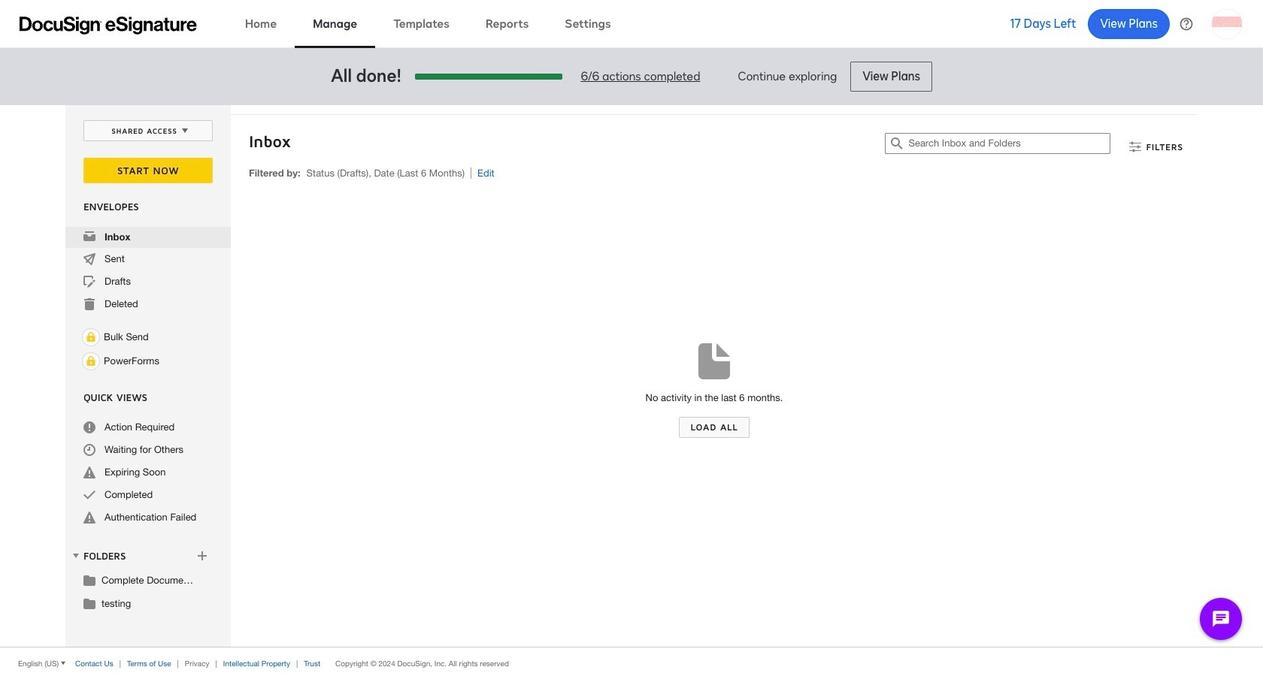 Task type: locate. For each thing, give the bounding box(es) containing it.
1 lock image from the top
[[82, 329, 100, 347]]

0 vertical spatial lock image
[[82, 329, 100, 347]]

1 vertical spatial folder image
[[83, 598, 96, 610]]

0 vertical spatial folder image
[[83, 575, 96, 587]]

1 folder image from the top
[[83, 575, 96, 587]]

draft image
[[83, 276, 96, 288]]

folder image
[[83, 575, 96, 587], [83, 598, 96, 610]]

0 vertical spatial alert image
[[83, 467, 96, 479]]

alert image down clock image
[[83, 467, 96, 479]]

Search Inbox and Folders text field
[[909, 134, 1111, 153]]

your uploaded profile image image
[[1213, 9, 1243, 39]]

1 vertical spatial alert image
[[83, 512, 96, 524]]

1 vertical spatial lock image
[[82, 353, 100, 371]]

secondary navigation region
[[65, 105, 1202, 648]]

lock image
[[82, 329, 100, 347], [82, 353, 100, 371]]

alert image
[[83, 467, 96, 479], [83, 512, 96, 524]]

2 folder image from the top
[[83, 598, 96, 610]]

alert image down "completed" icon
[[83, 512, 96, 524]]

trash image
[[83, 299, 96, 311]]

completed image
[[83, 490, 96, 502]]



Task type: describe. For each thing, give the bounding box(es) containing it.
inbox image
[[83, 231, 96, 243]]

action required image
[[83, 422, 96, 434]]

more info region
[[0, 648, 1264, 680]]

2 lock image from the top
[[82, 353, 100, 371]]

clock image
[[83, 445, 96, 457]]

view folders image
[[70, 551, 82, 563]]

docusign esignature image
[[20, 16, 197, 34]]

1 alert image from the top
[[83, 467, 96, 479]]

2 alert image from the top
[[83, 512, 96, 524]]

sent image
[[83, 253, 96, 266]]



